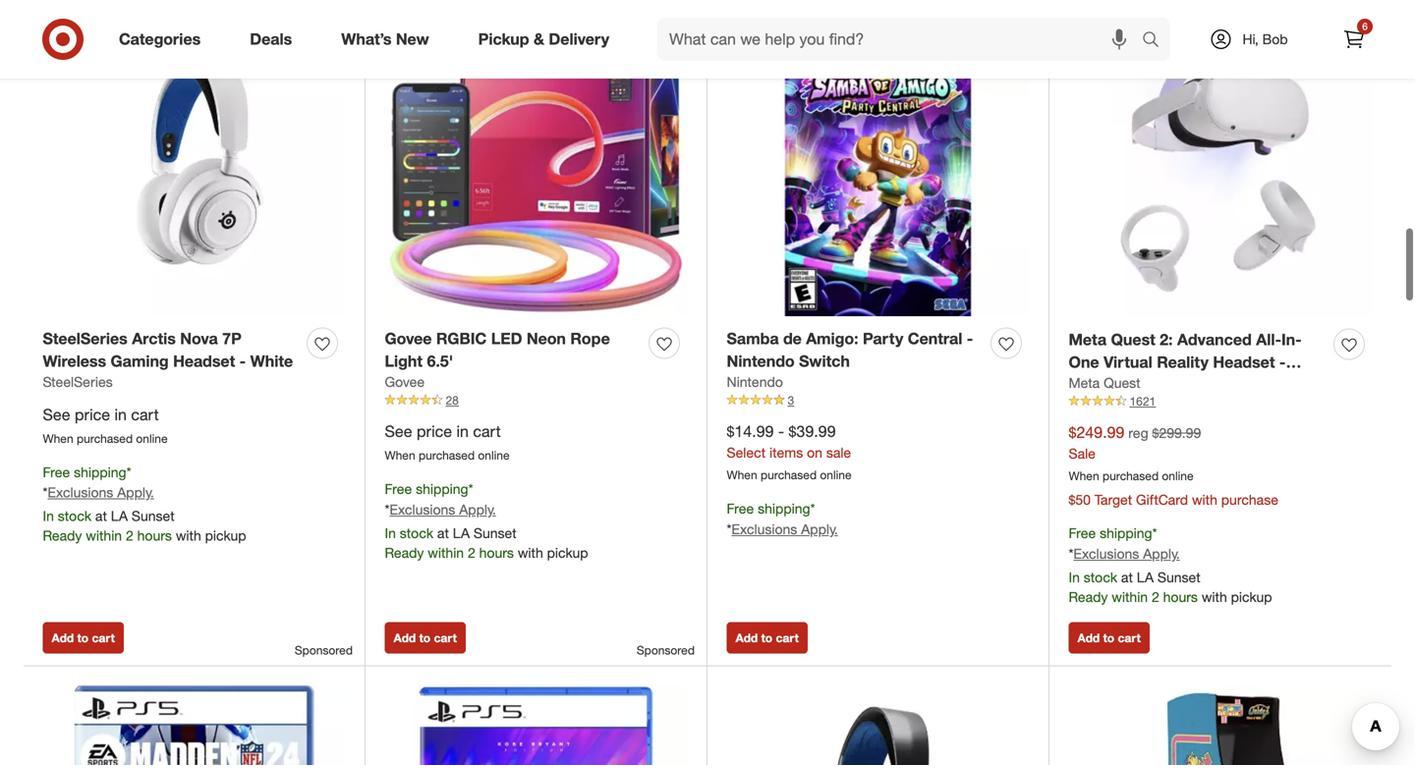 Task type: describe. For each thing, give the bounding box(es) containing it.
switch
[[799, 352, 850, 371]]

$249.99
[[1069, 423, 1125, 443]]

meta quest 2: advanced all-in- one virtual reality headset - 128gb link
[[1069, 329, 1327, 394]]

in-
[[1282, 330, 1302, 349]]

hi, bob
[[1243, 30, 1288, 48]]

amigo:
[[806, 329, 859, 348]]

govee for govee rgbic led neon rope light 6.5'
[[385, 329, 432, 348]]

free shipping * * exclusions apply.
[[727, 500, 838, 538]]

party
[[863, 329, 904, 348]]

7p
[[222, 329, 242, 348]]

&
[[534, 30, 545, 49]]

apply. inside free shipping * * exclusions apply.
[[801, 521, 838, 538]]

price for light
[[417, 422, 452, 442]]

la for gaming
[[111, 508, 128, 525]]

at for light
[[437, 525, 449, 542]]

when for meta quest 2: advanced all-in- one virtual reality headset - 128gb
[[1069, 469, 1100, 484]]

rgbic
[[436, 329, 487, 348]]

$249.99 reg $299.99 sale when purchased online $50 target giftcard with purchase
[[1069, 423, 1279, 509]]

delivery
[[549, 30, 610, 49]]

meta for meta quest 2: advanced all-in- one virtual reality headset - 128gb
[[1069, 330, 1107, 349]]

at for gaming
[[95, 508, 107, 525]]

headset inside meta quest 2: advanced all-in- one virtual reality headset - 128gb
[[1213, 353, 1276, 372]]

sunset for 6.5'
[[474, 525, 517, 542]]

search button
[[1133, 18, 1181, 65]]

stock for gaming
[[58, 508, 91, 525]]

2 nintendo from the top
[[727, 374, 783, 391]]

6
[[1363, 20, 1368, 32]]

in for gaming
[[114, 406, 127, 425]]

within for gaming
[[86, 528, 122, 545]]

quest for meta quest 2: advanced all-in- one virtual reality headset - 128gb
[[1111, 330, 1156, 349]]

on
[[807, 444, 823, 462]]

giftcard
[[1136, 491, 1189, 509]]

hours for headset
[[137, 528, 172, 545]]

sale
[[1069, 445, 1096, 463]]

add to cart for meta quest 2: advanced all-in- one virtual reality headset - 128gb
[[1078, 631, 1141, 646]]

to for steelseries arctis nova 7p wireless gaming headset - white
[[77, 631, 89, 646]]

online for 6.5'
[[478, 448, 510, 463]]

nova
[[180, 329, 218, 348]]

meta quest link
[[1069, 374, 1141, 393]]

bob
[[1263, 30, 1288, 48]]

neon
[[527, 329, 566, 348]]

steelseries for steelseries
[[43, 374, 113, 391]]

light
[[385, 352, 423, 371]]

price for gaming
[[75, 406, 110, 425]]

deals link
[[233, 18, 317, 61]]

2 horizontal spatial ready
[[1069, 589, 1108, 606]]

quest for meta quest
[[1104, 375, 1141, 392]]

gaming
[[111, 352, 169, 371]]

meta quest
[[1069, 375, 1141, 392]]

add for samba de amigo: party central - nintendo switch
[[736, 631, 758, 646]]

cart for one
[[1118, 631, 1141, 646]]

reg
[[1129, 425, 1149, 442]]

hours for 6.5'
[[479, 544, 514, 562]]

shipping down target
[[1100, 525, 1153, 542]]

steelseries arctis nova 7p wireless gaming headset - white
[[43, 329, 293, 371]]

2 for 6.5'
[[468, 544, 476, 562]]

2:
[[1160, 330, 1173, 349]]

deals
[[250, 30, 292, 49]]

categories
[[119, 30, 201, 49]]

to for govee rgbic led neon rope light 6.5'
[[419, 631, 431, 646]]

sale
[[827, 444, 851, 462]]

to for meta quest 2: advanced all-in- one virtual reality headset - 128gb
[[1104, 631, 1115, 646]]

$50
[[1069, 491, 1091, 509]]

sunset for headset
[[132, 508, 175, 525]]

ready for govee rgbic led neon rope light 6.5'
[[385, 544, 424, 562]]

samba de amigo: party central - nintendo switch
[[727, 329, 974, 371]]

samba de amigo: party central - nintendo switch link
[[727, 328, 984, 373]]

govee link
[[385, 373, 425, 392]]

pickup & delivery
[[478, 30, 610, 49]]

purchased inside $14.99 - $39.99 select items on sale when purchased online
[[761, 468, 817, 483]]

2 horizontal spatial 2
[[1152, 589, 1160, 606]]

shipping down steelseries "link"
[[74, 464, 126, 481]]

search
[[1133, 32, 1181, 51]]

2 horizontal spatial stock
[[1084, 569, 1118, 586]]

meta quest 2: advanced all-in- one virtual reality headset - 128gb
[[1069, 330, 1302, 394]]

when inside $14.99 - $39.99 select items on sale when purchased online
[[727, 468, 758, 483]]

$14.99
[[727, 422, 774, 442]]

advanced
[[1178, 330, 1252, 349]]

new
[[396, 30, 429, 49]]

1621 link
[[1069, 393, 1373, 411]]

all-
[[1257, 330, 1282, 349]]

when for govee rgbic led neon rope light 6.5'
[[385, 448, 416, 463]]

add for meta quest 2: advanced all-in- one virtual reality headset - 128gb
[[1078, 631, 1100, 646]]

6 link
[[1333, 18, 1376, 61]]

select
[[727, 444, 766, 462]]

cart for nintendo
[[776, 631, 799, 646]]

de
[[783, 329, 802, 348]]

$39.99
[[789, 422, 836, 442]]

virtual
[[1104, 353, 1153, 372]]

sponsored for govee rgbic led neon rope light 6.5'
[[637, 643, 695, 658]]

nintendo link
[[727, 373, 783, 392]]



Task type: locate. For each thing, give the bounding box(es) containing it.
0 horizontal spatial see price in cart when purchased online
[[43, 406, 168, 446]]

1 horizontal spatial stock
[[400, 525, 434, 542]]

see price in cart when purchased online for gaming
[[43, 406, 168, 446]]

headset inside "steelseries arctis nova 7p wireless gaming headset - white"
[[173, 352, 235, 371]]

1 vertical spatial meta
[[1069, 375, 1100, 392]]

pickup & delivery link
[[462, 18, 634, 61]]

online up giftcard
[[1162, 469, 1194, 484]]

0 horizontal spatial at
[[95, 508, 107, 525]]

what's new link
[[325, 18, 454, 61]]

28 link
[[385, 392, 688, 410]]

1 horizontal spatial price
[[417, 422, 452, 442]]

central
[[908, 329, 963, 348]]

- right central
[[967, 329, 974, 348]]

items
[[770, 444, 803, 462]]

add for govee rgbic led neon rope light 6.5'
[[394, 631, 416, 646]]

2 for headset
[[126, 528, 133, 545]]

1 nintendo from the top
[[727, 352, 795, 371]]

samba de amigo: party central - nintendo switch image
[[727, 14, 1030, 316], [727, 14, 1030, 316]]

steelseries arctis nova 7 wireless gaming headset for playstation 5 image
[[727, 686, 1030, 766], [727, 686, 1030, 766]]

pickup
[[478, 30, 529, 49]]

2 horizontal spatial pickup
[[1231, 589, 1273, 606]]

quest inside meta quest 2: advanced all-in- one virtual reality headset - 128gb
[[1111, 330, 1156, 349]]

add to cart button for govee rgbic led neon rope light 6.5'
[[385, 623, 466, 654]]

0 vertical spatial steelseries
[[43, 329, 128, 348]]

1 horizontal spatial headset
[[1213, 353, 1276, 372]]

2 add to cart from the left
[[394, 631, 457, 646]]

1 add to cart button from the left
[[43, 623, 124, 654]]

see for steelseries arctis nova 7p wireless gaming headset - white
[[43, 406, 70, 425]]

1 meta from the top
[[1069, 330, 1107, 349]]

to for samba de amigo: party central - nintendo switch
[[761, 631, 773, 646]]

govee up light
[[385, 329, 432, 348]]

2 add from the left
[[394, 631, 416, 646]]

one
[[1069, 353, 1100, 372]]

- down the in-
[[1280, 353, 1286, 372]]

samba
[[727, 329, 779, 348]]

1 horizontal spatial in
[[385, 525, 396, 542]]

steelseries inside "steelseries arctis nova 7p wireless gaming headset - white"
[[43, 329, 128, 348]]

in
[[114, 406, 127, 425], [457, 422, 469, 442]]

see for govee rgbic led neon rope light 6.5'
[[385, 422, 412, 442]]

quest
[[1111, 330, 1156, 349], [1104, 375, 1141, 392]]

0 horizontal spatial in
[[114, 406, 127, 425]]

cart for headset
[[92, 631, 115, 646]]

meta for meta quest
[[1069, 375, 1100, 392]]

0 horizontal spatial sponsored
[[295, 643, 353, 658]]

pickup for steelseries arctis nova 7p wireless gaming headset - white
[[205, 528, 246, 545]]

0 horizontal spatial see
[[43, 406, 70, 425]]

free shipping * * exclusions apply. in stock at  la sunset ready within 2 hours with pickup for headset
[[43, 464, 246, 545]]

1 vertical spatial steelseries
[[43, 374, 113, 391]]

purchased down steelseries "link"
[[77, 432, 133, 446]]

apply.
[[117, 484, 154, 502], [459, 501, 496, 518], [801, 521, 838, 538], [1143, 545, 1180, 563]]

- up 'items'
[[778, 422, 785, 442]]

add to cart button
[[43, 623, 124, 654], [385, 623, 466, 654], [727, 623, 808, 654], [1069, 623, 1150, 654]]

4 add to cart button from the left
[[1069, 623, 1150, 654]]

see price in cart when purchased online for light
[[385, 422, 510, 463]]

online down gaming on the left
[[136, 432, 168, 446]]

0 vertical spatial quest
[[1111, 330, 1156, 349]]

1 horizontal spatial ready
[[385, 544, 424, 562]]

purchased down 'items'
[[761, 468, 817, 483]]

add to cart for samba de amigo: party central - nintendo switch
[[736, 631, 799, 646]]

3 link
[[727, 392, 1030, 410]]

online down the '28' link
[[478, 448, 510, 463]]

2
[[126, 528, 133, 545], [468, 544, 476, 562], [1152, 589, 1160, 606]]

within for light
[[428, 544, 464, 562]]

online inside $14.99 - $39.99 select items on sale when purchased online
[[820, 468, 852, 483]]

purchased inside $249.99 reg $299.99 sale when purchased online $50 target giftcard with purchase
[[1103, 469, 1159, 484]]

1 steelseries from the top
[[43, 329, 128, 348]]

What can we help you find? suggestions appear below search field
[[658, 18, 1147, 61]]

pickup for govee rgbic led neon rope light 6.5'
[[547, 544, 588, 562]]

1 horizontal spatial sponsored
[[637, 643, 695, 658]]

price
[[75, 406, 110, 425], [417, 422, 452, 442]]

2 horizontal spatial sunset
[[1158, 569, 1201, 586]]

4 to from the left
[[1104, 631, 1115, 646]]

hi,
[[1243, 30, 1259, 48]]

when inside $249.99 reg $299.99 sale when purchased online $50 target giftcard with purchase
[[1069, 469, 1100, 484]]

2 sponsored from the left
[[637, 643, 695, 658]]

hours
[[137, 528, 172, 545], [479, 544, 514, 562], [1164, 589, 1198, 606]]

when
[[43, 432, 73, 446], [385, 448, 416, 463], [727, 468, 758, 483], [1069, 469, 1100, 484]]

headset down nova
[[173, 352, 235, 371]]

online for one
[[1162, 469, 1194, 484]]

3 to from the left
[[761, 631, 773, 646]]

2 steelseries from the top
[[43, 374, 113, 391]]

- down 7p
[[240, 352, 246, 371]]

1 vertical spatial govee
[[385, 374, 425, 391]]

in down '28'
[[457, 422, 469, 442]]

1 vertical spatial quest
[[1104, 375, 1141, 392]]

4 add to cart from the left
[[1078, 631, 1141, 646]]

purchased for govee rgbic led neon rope light 6.5'
[[419, 448, 475, 463]]

govee rgbic led neon rope light 6.5'
[[385, 329, 610, 371]]

purchased for steelseries arctis nova 7p wireless gaming headset - white
[[77, 432, 133, 446]]

with
[[1192, 491, 1218, 509], [176, 528, 201, 545], [518, 544, 543, 562], [1202, 589, 1228, 606]]

in for govee rgbic led neon rope light 6.5'
[[385, 525, 396, 542]]

at
[[95, 508, 107, 525], [437, 525, 449, 542], [1122, 569, 1133, 586]]

stock for light
[[400, 525, 434, 542]]

see
[[43, 406, 70, 425], [385, 422, 412, 442]]

reality
[[1157, 353, 1209, 372]]

steelseries up wireless
[[43, 329, 128, 348]]

add to cart
[[52, 631, 115, 646], [394, 631, 457, 646], [736, 631, 799, 646], [1078, 631, 1141, 646]]

sponsored
[[295, 643, 353, 658], [637, 643, 695, 658]]

la for light
[[453, 525, 470, 542]]

online down sale
[[820, 468, 852, 483]]

govee rgbic led neon rope light 6.5' image
[[385, 14, 688, 316], [385, 14, 688, 316]]

to
[[77, 631, 89, 646], [419, 631, 431, 646], [761, 631, 773, 646], [1104, 631, 1115, 646]]

in
[[43, 508, 54, 525], [385, 525, 396, 542], [1069, 569, 1080, 586]]

shipping down 'items'
[[758, 500, 811, 518]]

meta up one
[[1069, 330, 1107, 349]]

1 to from the left
[[77, 631, 89, 646]]

1 horizontal spatial free shipping * * exclusions apply. in stock at  la sunset ready within 2 hours with pickup
[[385, 481, 588, 562]]

add to cart for govee rgbic led neon rope light 6.5'
[[394, 631, 457, 646]]

exclusions apply. link
[[48, 484, 154, 502], [390, 501, 496, 518], [732, 521, 838, 538], [1074, 545, 1180, 563]]

free shipping * * exclusions apply. in stock at  la sunset ready within 2 hours with pickup for 6.5'
[[385, 481, 588, 562]]

4 add from the left
[[1078, 631, 1100, 646]]

1 horizontal spatial pickup
[[547, 544, 588, 562]]

purchased down '28'
[[419, 448, 475, 463]]

0 horizontal spatial ready
[[43, 528, 82, 545]]

nintendo
[[727, 352, 795, 371], [727, 374, 783, 391]]

headset down all-
[[1213, 353, 1276, 372]]

with inside $249.99 reg $299.99 sale when purchased online $50 target giftcard with purchase
[[1192, 491, 1218, 509]]

add for steelseries arctis nova 7p wireless gaming headset - white
[[52, 631, 74, 646]]

1 govee from the top
[[385, 329, 432, 348]]

0 horizontal spatial within
[[86, 528, 122, 545]]

when down govee link
[[385, 448, 416, 463]]

price down '28'
[[417, 422, 452, 442]]

meta inside meta quest 2: advanced all-in- one virtual reality headset - 128gb
[[1069, 330, 1107, 349]]

- inside meta quest 2: advanced all-in- one virtual reality headset - 128gb
[[1280, 353, 1286, 372]]

in for light
[[457, 422, 469, 442]]

1 vertical spatial nintendo
[[727, 374, 783, 391]]

2 horizontal spatial hours
[[1164, 589, 1198, 606]]

online
[[136, 432, 168, 446], [478, 448, 510, 463], [820, 468, 852, 483], [1162, 469, 1194, 484]]

class of 81 deluxe arcade game image
[[1069, 686, 1373, 766], [1069, 686, 1373, 766]]

1 horizontal spatial see price in cart when purchased online
[[385, 422, 510, 463]]

in down gaming on the left
[[114, 406, 127, 425]]

add to cart button for samba de amigo: party central - nintendo switch
[[727, 623, 808, 654]]

meta down one
[[1069, 375, 1100, 392]]

steelseries link
[[43, 373, 113, 392]]

cart for 6.5'
[[434, 631, 457, 646]]

2 govee from the top
[[385, 374, 425, 391]]

6.5'
[[427, 352, 453, 371]]

madden nfl 24 - playstation 5 image
[[43, 686, 346, 766], [43, 686, 346, 766]]

3 add to cart from the left
[[736, 631, 799, 646]]

1 horizontal spatial 2
[[468, 544, 476, 562]]

1 add to cart from the left
[[52, 631, 115, 646]]

2 horizontal spatial free shipping * * exclusions apply. in stock at  la sunset ready within 2 hours with pickup
[[1069, 525, 1273, 606]]

what's new
[[341, 30, 429, 49]]

0 horizontal spatial pickup
[[205, 528, 246, 545]]

govee inside 'govee rgbic led neon rope light 6.5''
[[385, 329, 432, 348]]

- inside $14.99 - $39.99 select items on sale when purchased online
[[778, 422, 785, 442]]

free inside free shipping * * exclusions apply.
[[727, 500, 754, 518]]

0 horizontal spatial in
[[43, 508, 54, 525]]

3 add from the left
[[736, 631, 758, 646]]

steelseries arctis nova 7p wireless gaming headset - white image
[[43, 14, 346, 316], [43, 14, 346, 316]]

$14.99 - $39.99 select items on sale when purchased online
[[727, 422, 852, 483]]

steelseries for steelseries arctis nova 7p wireless gaming headset - white
[[43, 329, 128, 348]]

0 horizontal spatial price
[[75, 406, 110, 425]]

1 horizontal spatial see
[[385, 422, 412, 442]]

3
[[788, 393, 794, 408]]

see down govee link
[[385, 422, 412, 442]]

purchased for meta quest 2: advanced all-in- one virtual reality headset - 128gb
[[1103, 469, 1159, 484]]

steelseries
[[43, 329, 128, 348], [43, 374, 113, 391]]

2 add to cart button from the left
[[385, 623, 466, 654]]

when down select
[[727, 468, 758, 483]]

0 horizontal spatial la
[[111, 508, 128, 525]]

0 vertical spatial nintendo
[[727, 352, 795, 371]]

0 horizontal spatial free shipping * * exclusions apply. in stock at  la sunset ready within 2 hours with pickup
[[43, 464, 246, 545]]

govee for govee
[[385, 374, 425, 391]]

purchased
[[77, 432, 133, 446], [419, 448, 475, 463], [761, 468, 817, 483], [1103, 469, 1159, 484]]

when for steelseries arctis nova 7p wireless gaming headset - white
[[43, 432, 73, 446]]

see price in cart when purchased online down steelseries "link"
[[43, 406, 168, 446]]

nintendo down "samba"
[[727, 374, 783, 391]]

sunset
[[132, 508, 175, 525], [474, 525, 517, 542], [1158, 569, 1201, 586]]

2 to from the left
[[419, 631, 431, 646]]

shipping inside free shipping * * exclusions apply.
[[758, 500, 811, 518]]

price down steelseries "link"
[[75, 406, 110, 425]]

0 vertical spatial govee
[[385, 329, 432, 348]]

nba 2k24 kobe bryant edition - playstation 5 image
[[385, 686, 688, 766], [385, 686, 688, 766]]

1 horizontal spatial in
[[457, 422, 469, 442]]

arctis
[[132, 329, 176, 348]]

meta quest 2: advanced all-in-one virtual reality headset - 128gb image
[[1069, 14, 1373, 317], [1069, 14, 1373, 317]]

what's
[[341, 30, 392, 49]]

exclusions inside free shipping * * exclusions apply.
[[732, 521, 798, 538]]

1621
[[1130, 394, 1156, 409]]

shipping down '28'
[[416, 481, 468, 498]]

white
[[250, 352, 293, 371]]

ready for steelseries arctis nova 7p wireless gaming headset - white
[[43, 528, 82, 545]]

add to cart button for meta quest 2: advanced all-in- one virtual reality headset - 128gb
[[1069, 623, 1150, 654]]

quest up virtual
[[1111, 330, 1156, 349]]

free
[[43, 464, 70, 481], [385, 481, 412, 498], [727, 500, 754, 518], [1069, 525, 1096, 542]]

pickup
[[205, 528, 246, 545], [547, 544, 588, 562], [1231, 589, 1273, 606]]

0 horizontal spatial hours
[[137, 528, 172, 545]]

see down steelseries "link"
[[43, 406, 70, 425]]

*
[[126, 464, 131, 481], [468, 481, 473, 498], [43, 484, 48, 502], [811, 500, 815, 518], [385, 501, 390, 518], [727, 521, 732, 538], [1153, 525, 1158, 542], [1069, 545, 1074, 563]]

add to cart for steelseries arctis nova 7p wireless gaming headset - white
[[52, 631, 115, 646]]

1 horizontal spatial sunset
[[474, 525, 517, 542]]

when down steelseries "link"
[[43, 432, 73, 446]]

nintendo inside "samba de amigo: party central - nintendo switch"
[[727, 352, 795, 371]]

2 horizontal spatial in
[[1069, 569, 1080, 586]]

govee
[[385, 329, 432, 348], [385, 374, 425, 391]]

1 horizontal spatial within
[[428, 544, 464, 562]]

online inside $249.99 reg $299.99 sale when purchased online $50 target giftcard with purchase
[[1162, 469, 1194, 484]]

0 horizontal spatial stock
[[58, 508, 91, 525]]

free shipping * * exclusions apply. in stock at  la sunset ready within 2 hours with pickup
[[43, 464, 246, 545], [385, 481, 588, 562], [1069, 525, 1273, 606]]

- inside "samba de amigo: party central - nintendo switch"
[[967, 329, 974, 348]]

- inside "steelseries arctis nova 7p wireless gaming headset - white"
[[240, 352, 246, 371]]

add to cart button for steelseries arctis nova 7p wireless gaming headset - white
[[43, 623, 124, 654]]

0 horizontal spatial 2
[[126, 528, 133, 545]]

steelseries arctis nova 7p wireless gaming headset - white link
[[43, 328, 299, 373]]

0 vertical spatial meta
[[1069, 330, 1107, 349]]

in for steelseries arctis nova 7p wireless gaming headset - white
[[43, 508, 54, 525]]

govee rgbic led neon rope light 6.5' link
[[385, 328, 641, 373]]

rope
[[570, 329, 610, 348]]

28
[[446, 393, 459, 408]]

sponsored for steelseries arctis nova 7p wireless gaming headset - white
[[295, 643, 353, 658]]

3 add to cart button from the left
[[727, 623, 808, 654]]

add
[[52, 631, 74, 646], [394, 631, 416, 646], [736, 631, 758, 646], [1078, 631, 1100, 646]]

steelseries down wireless
[[43, 374, 113, 391]]

categories link
[[102, 18, 225, 61]]

1 sponsored from the left
[[295, 643, 353, 658]]

headset
[[173, 352, 235, 371], [1213, 353, 1276, 372]]

see price in cart when purchased online down '28'
[[385, 422, 510, 463]]

quest down virtual
[[1104, 375, 1141, 392]]

within
[[86, 528, 122, 545], [428, 544, 464, 562], [1112, 589, 1148, 606]]

1 horizontal spatial at
[[437, 525, 449, 542]]

128gb
[[1069, 375, 1118, 394]]

1 horizontal spatial la
[[453, 525, 470, 542]]

$299.99
[[1153, 425, 1202, 442]]

purchased up target
[[1103, 469, 1159, 484]]

wireless
[[43, 352, 106, 371]]

2 horizontal spatial at
[[1122, 569, 1133, 586]]

led
[[491, 329, 522, 348]]

-
[[967, 329, 974, 348], [240, 352, 246, 371], [1280, 353, 1286, 372], [778, 422, 785, 442]]

meta
[[1069, 330, 1107, 349], [1069, 375, 1100, 392]]

2 horizontal spatial la
[[1137, 569, 1154, 586]]

0 horizontal spatial headset
[[173, 352, 235, 371]]

online for headset
[[136, 432, 168, 446]]

0 horizontal spatial sunset
[[132, 508, 175, 525]]

when down sale
[[1069, 469, 1100, 484]]

target
[[1095, 491, 1133, 509]]

purchase
[[1222, 491, 1279, 509]]

exclusions
[[48, 484, 113, 502], [390, 501, 455, 518], [732, 521, 798, 538], [1074, 545, 1140, 563]]

1 add from the left
[[52, 631, 74, 646]]

1 horizontal spatial hours
[[479, 544, 514, 562]]

nintendo up nintendo link
[[727, 352, 795, 371]]

2 meta from the top
[[1069, 375, 1100, 392]]

govee down light
[[385, 374, 425, 391]]

2 horizontal spatial within
[[1112, 589, 1148, 606]]



Task type: vqa. For each thing, say whether or not it's contained in the screenshot.
within
yes



